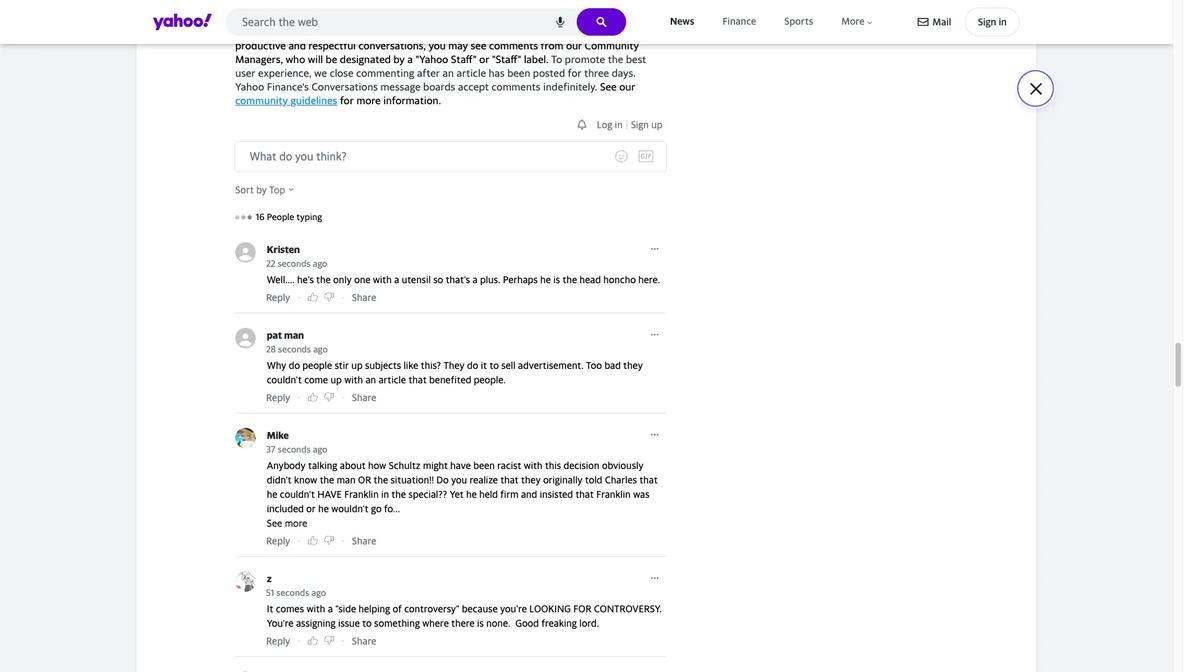 Task type: describe. For each thing, give the bounding box(es) containing it.
mail link
[[918, 10, 952, 34]]

sports
[[785, 15, 814, 27]]

in
[[999, 16, 1007, 27]]

finance link
[[720, 13, 759, 31]]

sign
[[978, 16, 997, 27]]

toolbar containing mail
[[918, 8, 1020, 36]]

sports link
[[782, 13, 816, 31]]

sign in link
[[965, 8, 1020, 36]]

news
[[670, 15, 695, 27]]



Task type: locate. For each thing, give the bounding box(es) containing it.
search image
[[596, 16, 607, 27]]

mail
[[933, 16, 952, 27]]

Search query text field
[[226, 8, 626, 36]]

toolbar
[[918, 8, 1020, 36]]

more button
[[839, 13, 877, 31]]

more
[[842, 15, 865, 27]]

finance
[[723, 15, 757, 27]]

None search field
[[226, 8, 626, 40]]

sign in
[[978, 16, 1007, 27]]

news link
[[668, 13, 697, 31]]



